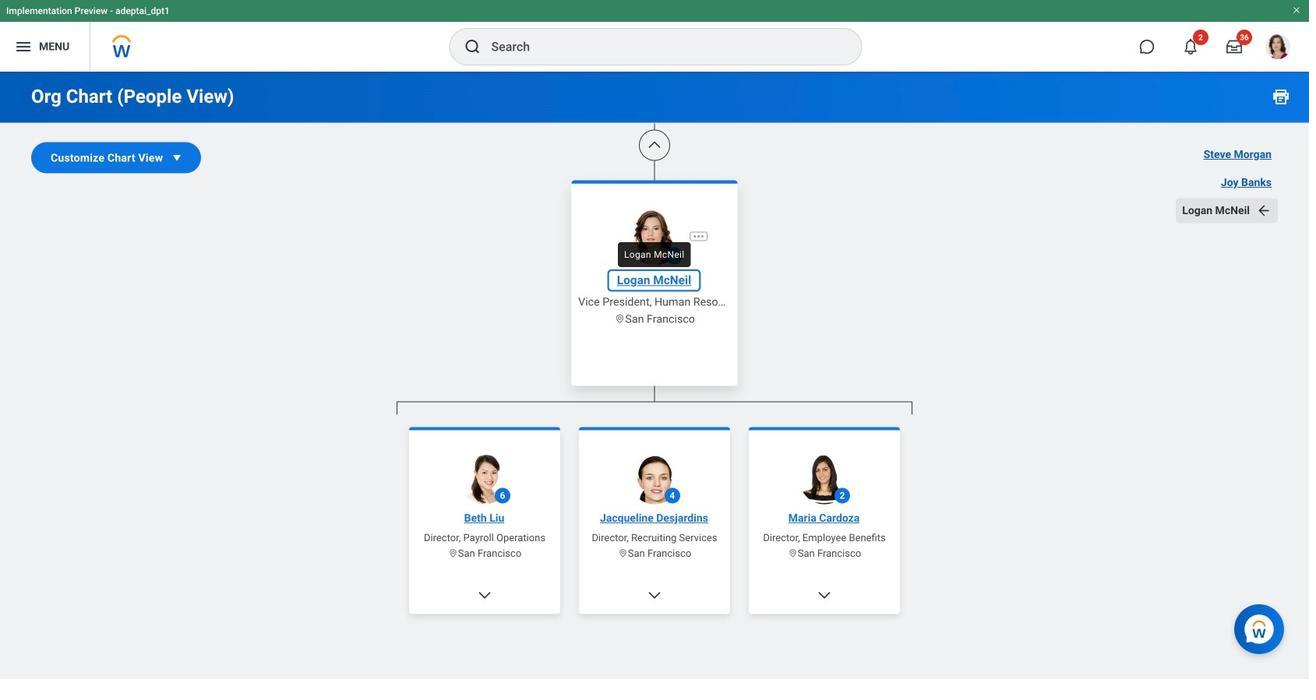 Task type: locate. For each thing, give the bounding box(es) containing it.
1 horizontal spatial chevron down image
[[647, 588, 662, 604]]

banner
[[0, 0, 1309, 72]]

1 chevron down image from the left
[[477, 588, 493, 604]]

tooltip
[[613, 238, 696, 272]]

inbox large image
[[1227, 39, 1242, 55]]

main content
[[0, 0, 1309, 680]]

chevron down image
[[477, 588, 493, 604], [647, 588, 662, 604], [817, 588, 832, 604]]

2 horizontal spatial chevron down image
[[817, 588, 832, 604]]

related actions image
[[692, 230, 705, 243]]

location image
[[614, 314, 625, 325], [448, 549, 458, 559], [618, 549, 628, 559]]

0 horizontal spatial chevron down image
[[477, 588, 493, 604]]



Task type: vqa. For each thing, say whether or not it's contained in the screenshot.
2nd positions from right
no



Task type: describe. For each thing, give the bounding box(es) containing it.
search image
[[463, 37, 482, 56]]

notifications large image
[[1183, 39, 1199, 55]]

2 chevron down image from the left
[[647, 588, 662, 604]]

justify image
[[14, 37, 33, 56]]

caret down image
[[169, 150, 185, 166]]

close environment banner image
[[1292, 5, 1301, 15]]

arrow left image
[[1256, 203, 1272, 219]]

location image for 2nd chevron down image from right
[[618, 549, 628, 559]]

print org chart image
[[1272, 87, 1291, 106]]

profile logan mcneil image
[[1266, 34, 1291, 62]]

Search Workday  search field
[[491, 30, 830, 64]]

location image for 1st chevron down image
[[448, 549, 458, 559]]

chevron up image
[[647, 138, 662, 153]]

logan mcneil, logan mcneil, 3 direct reports element
[[397, 415, 913, 680]]

3 chevron down image from the left
[[817, 588, 832, 604]]

location image
[[788, 549, 798, 559]]



